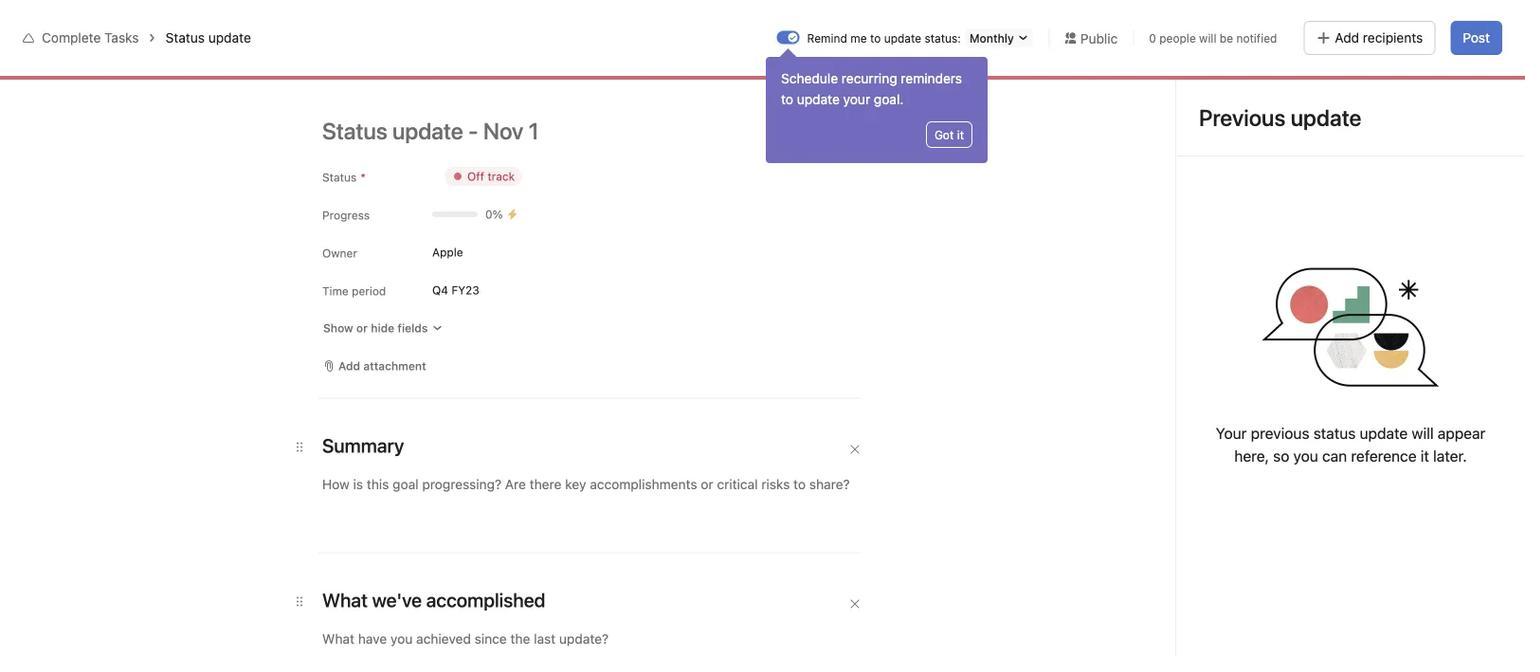 Task type: locate. For each thing, give the bounding box(es) containing it.
connect a parent goal button
[[1075, 629, 1232, 655]]

0 horizontal spatial what's
[[454, 238, 514, 260]]

1 vertical spatial track
[[503, 283, 534, 299]]

1 vertical spatial goals
[[640, 451, 673, 467]]

sub- down automatically
[[681, 494, 710, 509]]

will
[[1200, 31, 1217, 45], [1412, 424, 1434, 442]]

0 horizontal spatial add
[[339, 359, 360, 373]]

switch
[[777, 31, 800, 44]]

track
[[488, 170, 515, 183], [503, 283, 534, 299]]

hide
[[371, 321, 395, 335]]

0 vertical spatial it
[[958, 128, 964, 141]]

0 vertical spatial goal
[[710, 494, 736, 509]]

a
[[670, 494, 678, 509], [1106, 538, 1112, 551], [1152, 635, 1158, 649]]

2 vertical spatial a
[[1152, 635, 1158, 649]]

the status?
[[519, 238, 613, 260]]

appear
[[1438, 424, 1486, 442]]

goal
[[710, 494, 736, 509], [1200, 635, 1224, 649]]

goals for workspace
[[403, 59, 436, 75]]

track right the off
[[488, 170, 515, 183]]

1 horizontal spatial add
[[1336, 30, 1360, 46]]

what's the status?
[[454, 238, 613, 260]]

add attachment
[[339, 359, 426, 373]]

monthly
[[970, 31, 1014, 45]]

sub- inside button
[[681, 494, 710, 509]]

a for sub-
[[670, 494, 678, 509]]

goal right parent
[[1200, 635, 1224, 649]]

schedule recurring reminders to update your goal.
[[781, 71, 963, 107]]

your
[[844, 92, 871, 107]]

update inside schedule recurring reminders to update your goal.
[[797, 92, 840, 107]]

schedule recurring reminders to update your goal. tooltip
[[766, 51, 988, 163]]

Section title text field
[[322, 587, 546, 614]]

add inside add recipients button
[[1336, 30, 1360, 46]]

connect for connect a parent goal
[[1102, 635, 1149, 649]]

add for add attachment
[[339, 359, 360, 373]]

status
[[1314, 424, 1356, 442]]

reference
[[1352, 447, 1417, 465]]

1 vertical spatial sub-
[[681, 494, 710, 509]]

track inside button
[[503, 283, 534, 299]]

your previous status update will appear here, so you can reference it later.
[[1216, 424, 1486, 465]]

1 vertical spatial what's
[[454, 238, 514, 260]]

1 vertical spatial it
[[1421, 447, 1430, 465]]

Goal name text field
[[439, 145, 1315, 213]]

0 vertical spatial a
[[670, 494, 678, 509]]

add for add billing info
[[1375, 16, 1396, 29]]

complete
[[42, 30, 101, 46]]

it right got
[[958, 128, 964, 141]]

it left later.
[[1421, 447, 1430, 465]]

be
[[1220, 31, 1234, 45]]

left
[[1210, 23, 1228, 36]]

to right me
[[870, 31, 881, 45]]

it inside button
[[958, 128, 964, 141]]

0 vertical spatial to
[[870, 31, 881, 45]]

goals
[[403, 59, 436, 75], [640, 451, 673, 467]]

me
[[851, 31, 867, 45]]

it inside the your previous status update will appear here, so you can reference it later.
[[1421, 447, 1430, 465]]

remove section image
[[850, 598, 861, 610]]

0 horizontal spatial goals
[[403, 59, 436, 75]]

30 days left
[[1165, 23, 1228, 36]]

to down schedule
[[781, 92, 794, 107]]

2 horizontal spatial add
[[1375, 16, 1396, 29]]

goal inside connect a sub-goal button
[[710, 494, 736, 509]]

public
[[1081, 30, 1118, 46]]

0
[[1150, 31, 1157, 45]]

schedule
[[781, 71, 838, 86]]

add up "add recipients"
[[1375, 16, 1396, 29]]

add down show on the left
[[339, 359, 360, 373]]

track right on
[[503, 283, 534, 299]]

1 horizontal spatial it
[[1421, 447, 1430, 465]]

goals up complete tasks
[[403, 59, 436, 75]]

add down trial?
[[1336, 30, 1360, 46]]

1 vertical spatial status
[[322, 171, 357, 184]]

fields
[[398, 321, 428, 335]]

got it
[[935, 128, 964, 141]]

goals for sub-
[[640, 451, 673, 467]]

1 horizontal spatial sub-
[[681, 494, 710, 509]]

add
[[1375, 16, 1396, 29], [1336, 30, 1360, 46], [339, 359, 360, 373]]

time
[[322, 284, 349, 298]]

recipients
[[1364, 30, 1424, 46]]

what's down 0% at the top left of page
[[454, 238, 514, 260]]

will left be
[[1200, 31, 1217, 45]]

1 vertical spatial a
[[1106, 538, 1112, 551]]

got it button
[[926, 121, 973, 148]]

to inside schedule recurring reminders to update your goal.
[[781, 92, 794, 107]]

0 vertical spatial will
[[1200, 31, 1217, 45]]

0 vertical spatial what's
[[1248, 16, 1285, 29]]

automatically
[[692, 451, 774, 467]]

connect inside button
[[615, 494, 667, 509]]

monthly button
[[965, 28, 1034, 47]]

my
[[1301, 16, 1317, 29]]

what's up notified on the right of the page
[[1248, 16, 1285, 29]]

0 vertical spatial track
[[488, 170, 515, 183]]

connect a sub-goal button
[[584, 485, 748, 519]]

will up later.
[[1412, 424, 1434, 442]]

goals up connect a sub-goal button
[[640, 451, 673, 467]]

home
[[49, 65, 86, 81]]

0 horizontal spatial to
[[676, 451, 688, 467]]

accountable team
[[1083, 358, 1194, 374]]

0%
[[486, 208, 503, 221]]

1 horizontal spatial what's
[[1248, 16, 1285, 29]]

on
[[481, 283, 499, 299]]

status
[[166, 30, 205, 46], [322, 171, 357, 184]]

2 vertical spatial to
[[676, 451, 688, 467]]

status left *
[[322, 171, 357, 184]]

what's inside button
[[1248, 16, 1285, 29]]

add inside add attachment "dropdown button"
[[339, 359, 360, 373]]

0 horizontal spatial status
[[166, 30, 205, 46]]

on track button
[[454, 274, 546, 308]]

goal down automatically
[[710, 494, 736, 509]]

tasks
[[104, 30, 139, 46]]

progress.
[[890, 451, 947, 467]]

1 vertical spatial goal
[[1200, 635, 1224, 649]]

apple
[[432, 246, 463, 259]]

status update
[[166, 30, 251, 46]]

status for status *
[[322, 171, 357, 184]]

what's in my trial? button
[[1239, 9, 1355, 36]]

add recipients button
[[1304, 21, 1436, 55]]

connect a sub-goal
[[615, 494, 736, 509]]

1 horizontal spatial goal
[[1200, 635, 1224, 649]]

show or hide fields button
[[315, 315, 452, 341]]

a inside button
[[670, 494, 678, 509]]

1 vertical spatial to
[[781, 92, 794, 107]]

0 vertical spatial sub-
[[611, 451, 640, 467]]

0 horizontal spatial it
[[958, 128, 964, 141]]

1 vertical spatial will
[[1412, 424, 1434, 442]]

goal inside connect a parent goal button
[[1200, 635, 1224, 649]]

to up "connect a sub-goal"
[[676, 451, 688, 467]]

1 horizontal spatial to
[[781, 92, 794, 107]]

0 vertical spatial goals
[[403, 59, 436, 75]]

add inside the add billing info button
[[1375, 16, 1396, 29]]

2 horizontal spatial a
[[1152, 635, 1158, 649]]

0 horizontal spatial goal
[[710, 494, 736, 509]]

time period
[[322, 284, 386, 298]]

1 horizontal spatial connect
[[1102, 635, 1149, 649]]

it
[[958, 128, 964, 141], [1421, 447, 1430, 465]]

here,
[[1235, 447, 1270, 465]]

0 vertical spatial status
[[166, 30, 205, 46]]

1 horizontal spatial a
[[1106, 538, 1112, 551]]

to for update
[[676, 451, 688, 467]]

list box
[[539, 8, 994, 38]]

a for parent
[[1152, 635, 1158, 649]]

1 vertical spatial connect
[[1102, 635, 1149, 649]]

complete tasks
[[311, 80, 447, 102]]

0 horizontal spatial a
[[670, 494, 678, 509]]

set a custom due date
[[1084, 538, 1207, 551]]

ap button
[[1406, 67, 1432, 94]]

0 vertical spatial connect
[[615, 494, 667, 509]]

off
[[468, 170, 485, 183]]

attachment
[[364, 359, 426, 373]]

1 horizontal spatial status
[[322, 171, 357, 184]]

0 horizontal spatial will
[[1200, 31, 1217, 45]]

status right tasks
[[166, 30, 205, 46]]

goal.
[[874, 92, 904, 107]]

what's for what's the status?
[[454, 238, 514, 260]]

connect inside button
[[1102, 635, 1149, 649]]

due
[[1159, 538, 1180, 551]]

sub- right use
[[611, 451, 640, 467]]

your
[[1216, 424, 1247, 442]]

track inside popup button
[[488, 170, 515, 183]]

progress
[[322, 209, 370, 222]]

0 horizontal spatial connect
[[615, 494, 667, 509]]

1 horizontal spatial goals
[[640, 451, 673, 467]]

1 horizontal spatial will
[[1412, 424, 1434, 442]]

about this goal
[[1083, 242, 1212, 264]]



Task type: vqa. For each thing, say whether or not it's contained in the screenshot.
"SUB-"
yes



Task type: describe. For each thing, give the bounding box(es) containing it.
remind me to update status:
[[808, 31, 961, 45]]

use
[[584, 451, 608, 467]]

in
[[1289, 16, 1298, 29]]

off track button
[[432, 159, 535, 193]]

connect for connect a sub-goal
[[615, 494, 667, 509]]

people
[[1160, 31, 1197, 45]]

q4
[[432, 284, 449, 297]]

or
[[356, 321, 368, 335]]

add attachment button
[[315, 353, 435, 379]]

info
[[1435, 16, 1455, 29]]

share button
[[1440, 67, 1503, 94]]

add billing info button
[[1367, 9, 1463, 36]]

on track
[[481, 283, 534, 299]]

trial?
[[1320, 16, 1347, 29]]

set
[[1084, 538, 1103, 551]]

a for custom
[[1106, 538, 1112, 551]]

my workspace goals
[[311, 59, 436, 75]]

off track
[[468, 170, 515, 183]]

q4 fy23
[[432, 284, 480, 297]]

Section title text field
[[322, 432, 404, 459]]

goal's
[[849, 451, 886, 467]]

this
[[823, 451, 846, 467]]

post
[[1464, 30, 1491, 46]]

status:
[[925, 31, 961, 45]]

remind
[[808, 31, 848, 45]]

description
[[454, 591, 535, 609]]

notified
[[1237, 31, 1278, 45]]

show
[[323, 321, 353, 335]]

goal for connect a parent goal
[[1200, 635, 1224, 649]]

post button
[[1451, 21, 1503, 55]]

share
[[1464, 74, 1495, 87]]

goal for connect a sub-goal
[[710, 494, 736, 509]]

what's in my trial?
[[1248, 16, 1347, 29]]

owner
[[322, 247, 358, 260]]

add for add recipients
[[1336, 30, 1360, 46]]

home link
[[11, 58, 216, 88]]

fy23
[[452, 284, 480, 297]]

about
[[1083, 242, 1135, 264]]

remove section image
[[850, 444, 861, 455]]

recurring
[[842, 71, 898, 86]]

workspace
[[333, 59, 399, 75]]

accountable
[[1083, 358, 1160, 374]]

date
[[1183, 538, 1207, 551]]

Title of update text field
[[322, 110, 891, 152]]

to for your
[[781, 92, 794, 107]]

status for status update
[[166, 30, 205, 46]]

complete tasks
[[42, 30, 139, 46]]

my workspace goals link
[[311, 57, 436, 78]]

so
[[1274, 447, 1290, 465]]

2 horizontal spatial to
[[870, 31, 881, 45]]

previous
[[1251, 424, 1310, 442]]

previous update
[[1200, 104, 1362, 131]]

you
[[1294, 447, 1319, 465]]

will inside the your previous status update will appear here, so you can reference it later.
[[1412, 424, 1434, 442]]

custom
[[1115, 538, 1156, 551]]

add recipients
[[1336, 30, 1424, 46]]

track for off track
[[488, 170, 515, 183]]

connect a parent goal
[[1102, 635, 1224, 649]]

got
[[935, 128, 954, 141]]

update inside the your previous status update will appear here, so you can reference it later.
[[1360, 424, 1408, 442]]

0 people will be notified
[[1150, 31, 1278, 45]]

team
[[1163, 358, 1194, 374]]

*
[[361, 171, 366, 184]]

status *
[[322, 171, 366, 184]]

period
[[352, 284, 386, 298]]

ap
[[1412, 74, 1426, 87]]

can
[[1323, 447, 1348, 465]]

set a custom due date button
[[1080, 535, 1212, 554]]

30
[[1165, 23, 1179, 36]]

what's for what's in my trial?
[[1248, 16, 1285, 29]]

later.
[[1434, 447, 1468, 465]]

show or hide fields
[[323, 321, 428, 335]]

use sub-goals to automatically update this goal's progress.
[[584, 451, 947, 467]]

parent
[[1161, 635, 1197, 649]]

0 horizontal spatial sub-
[[611, 451, 640, 467]]

track for on track
[[503, 283, 534, 299]]

my
[[311, 59, 330, 75]]



